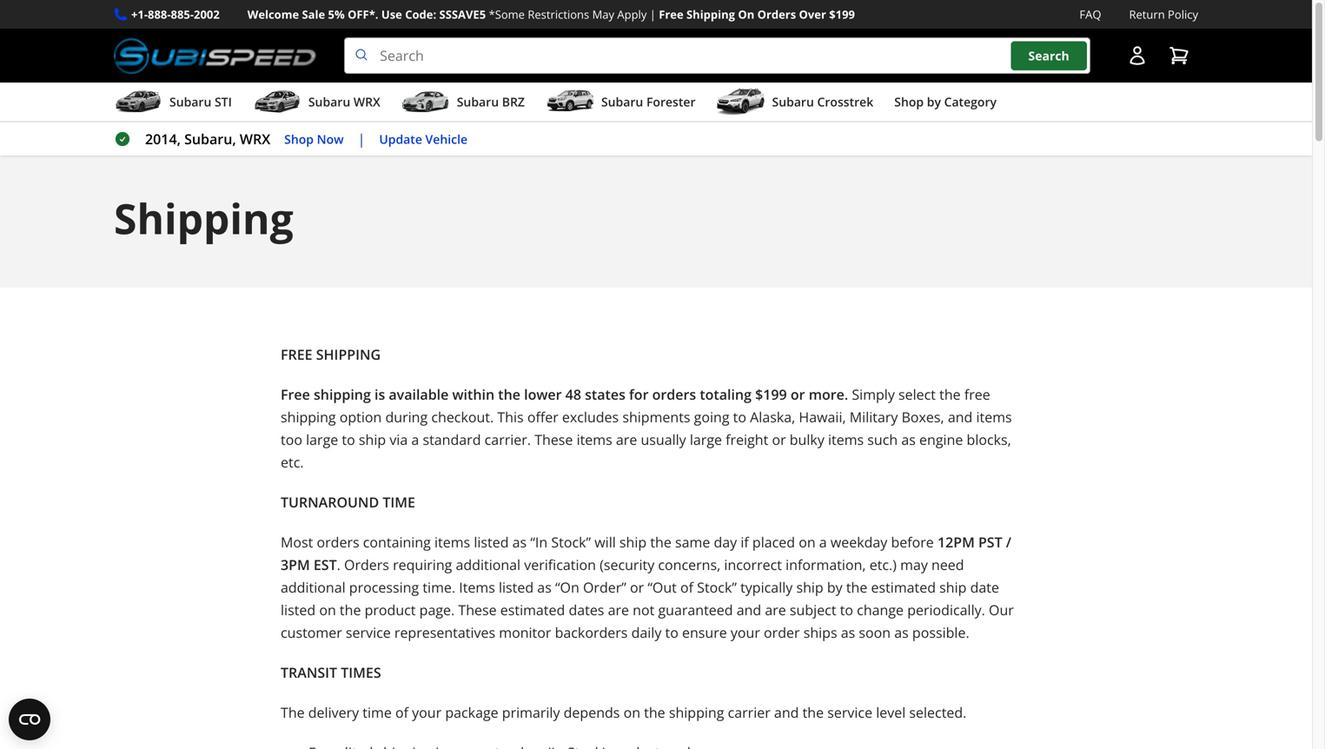 Task type: locate. For each thing, give the bounding box(es) containing it.
as
[[902, 430, 916, 449], [513, 533, 527, 552], [538, 578, 552, 597], [841, 624, 856, 642], [895, 624, 909, 642]]

2 vertical spatial or
[[630, 578, 644, 597]]

shop now link
[[284, 129, 344, 149]]

2014,
[[145, 130, 181, 148]]

1 vertical spatial or
[[772, 430, 787, 449]]

freight
[[726, 430, 769, 449]]

your inside . orders requiring additional verification (security concerns, incorrect information, etc.) may need additional processing time. items listed as "on order" or "out of stock" typically ship by the estimated ship date listed on the product page. these estimated dates are not guaranteed and are subject to change periodically. our customer service representatives monitor backorders daily to ensure your order ships as soon as possible.
[[731, 624, 761, 642]]

0 horizontal spatial your
[[412, 704, 442, 722]]

1 horizontal spatial of
[[681, 578, 694, 597]]

ship up subject
[[797, 578, 824, 597]]

subispeed logo image
[[114, 37, 317, 74]]

1 vertical spatial |
[[358, 130, 365, 148]]

subaru sti button
[[114, 86, 232, 121]]

4 subaru from the left
[[602, 94, 644, 110]]

orders right .
[[344, 556, 389, 574]]

category
[[945, 94, 997, 110]]

shop for shop now
[[284, 131, 314, 147]]

turnaround time
[[281, 493, 416, 512]]

a right the via
[[412, 430, 419, 449]]

0 horizontal spatial or
[[630, 578, 644, 597]]

listed up items
[[474, 533, 509, 552]]

0 horizontal spatial by
[[828, 578, 843, 597]]

1 vertical spatial shop
[[284, 131, 314, 147]]

shipping up too
[[281, 408, 336, 427]]

0 vertical spatial or
[[791, 385, 806, 404]]

a up information, on the right bottom
[[820, 533, 827, 552]]

items down hawaii,
[[829, 430, 864, 449]]

listed
[[474, 533, 509, 552], [499, 578, 534, 597], [281, 601, 316, 620]]

may
[[901, 556, 928, 574]]

0 horizontal spatial these
[[459, 601, 497, 620]]

1 vertical spatial shipping
[[114, 190, 294, 247]]

will
[[595, 533, 616, 552]]

your left package
[[412, 704, 442, 722]]

as inside the 'simply select the free shipping option during checkout. this offer excludes shipments going to alaska, hawaii, military boxes, and items too large to ship via a standard carrier. these items are usually large freight or bulky items such as engine blocks, etc.'
[[902, 430, 916, 449]]

0 horizontal spatial $199
[[756, 385, 787, 404]]

or down alaska,
[[772, 430, 787, 449]]

excludes
[[562, 408, 619, 427]]

most orders containing items listed as "in stock" will ship the same day if placed on a weekday before
[[281, 533, 938, 552]]

engine
[[920, 430, 964, 449]]

0 vertical spatial stock"
[[552, 533, 591, 552]]

or
[[791, 385, 806, 404], [772, 430, 787, 449], [630, 578, 644, 597]]

for
[[630, 385, 649, 404]]

0 vertical spatial estimated
[[872, 578, 936, 597]]

1 vertical spatial shipping
[[281, 408, 336, 427]]

12pm
[[938, 533, 975, 552]]

0 horizontal spatial orders
[[317, 533, 360, 552]]

weekday
[[831, 533, 888, 552]]

and inside the 'simply select the free shipping option during checkout. this offer excludes shipments going to alaska, hawaii, military boxes, and items too large to ship via a standard carrier. these items are usually large freight or bulky items such as engine blocks, etc.'
[[948, 408, 973, 427]]

military
[[850, 408, 899, 427]]

shipping down 2014, subaru, wrx
[[114, 190, 294, 247]]

subaru for subaru wrx
[[309, 94, 351, 110]]

during
[[386, 408, 428, 427]]

orders
[[758, 7, 797, 22], [344, 556, 389, 574]]

of inside . orders requiring additional verification (security concerns, incorrect information, etc.) may need additional processing time. items listed as "on order" or "out of stock" typically ship by the estimated ship date listed on the product page. these estimated dates are not guaranteed and are subject to change periodically. our customer service representatives monitor backorders daily to ensure your order ships as soon as possible.
[[681, 578, 694, 597]]

0 horizontal spatial shipping
[[114, 190, 294, 247]]

subaru inside 'dropdown button'
[[602, 94, 644, 110]]

0 horizontal spatial of
[[396, 704, 409, 722]]

5 subaru from the left
[[773, 94, 815, 110]]

as right such
[[902, 430, 916, 449]]

1 vertical spatial these
[[459, 601, 497, 620]]

0 horizontal spatial large
[[306, 430, 338, 449]]

1 horizontal spatial shop
[[895, 94, 924, 110]]

subaru right a subaru crosstrek thumbnail image
[[773, 94, 815, 110]]

subaru for subaru sti
[[170, 94, 212, 110]]

"on
[[556, 578, 580, 597]]

estimated up monitor
[[501, 601, 565, 620]]

shop inside 'dropdown button'
[[895, 94, 924, 110]]

or inside the 'simply select the free shipping option during checkout. this offer excludes shipments going to alaska, hawaii, military boxes, and items too large to ship via a standard carrier. these items are usually large freight or bulky items such as engine blocks, etc.'
[[772, 430, 787, 449]]

0 vertical spatial shipping
[[314, 385, 371, 404]]

large right too
[[306, 430, 338, 449]]

states
[[585, 385, 626, 404]]

2 vertical spatial on
[[624, 704, 641, 722]]

2 horizontal spatial on
[[799, 533, 816, 552]]

2 subaru from the left
[[309, 94, 351, 110]]

subaru left brz
[[457, 94, 499, 110]]

hawaii,
[[799, 408, 847, 427]]

orders up shipments
[[653, 385, 697, 404]]

customer
[[281, 624, 342, 642]]

simply
[[852, 385, 895, 404]]

2 vertical spatial shipping
[[669, 704, 725, 722]]

checkout.
[[432, 408, 494, 427]]

| right apply
[[650, 7, 656, 22]]

large
[[306, 430, 338, 449], [690, 430, 723, 449]]

3 subaru from the left
[[457, 94, 499, 110]]

over
[[800, 7, 827, 22]]

search button
[[1012, 41, 1087, 70]]

subaru for subaru crosstrek
[[773, 94, 815, 110]]

large down going on the bottom right
[[690, 430, 723, 449]]

free
[[659, 7, 684, 22], [281, 385, 310, 404]]

a subaru brz thumbnail image image
[[401, 89, 450, 115]]

1 horizontal spatial and
[[775, 704, 799, 722]]

0 horizontal spatial service
[[346, 624, 391, 642]]

etc.
[[281, 453, 304, 472]]

free
[[281, 345, 313, 364]]

1 horizontal spatial or
[[772, 430, 787, 449]]

0 horizontal spatial shop
[[284, 131, 314, 147]]

orders right on
[[758, 7, 797, 22]]

1 horizontal spatial orders
[[758, 7, 797, 22]]

on
[[799, 533, 816, 552], [319, 601, 336, 620], [624, 704, 641, 722]]

forester
[[647, 94, 696, 110]]

1 horizontal spatial estimated
[[872, 578, 936, 597]]

1 vertical spatial by
[[828, 578, 843, 597]]

by down information, on the right bottom
[[828, 578, 843, 597]]

additional up items
[[456, 556, 521, 574]]

wrx inside the subaru wrx dropdown button
[[354, 94, 381, 110]]

off*.
[[348, 7, 379, 22]]

$199
[[830, 7, 856, 22], [756, 385, 787, 404]]

0 horizontal spatial on
[[319, 601, 336, 620]]

stock"
[[552, 533, 591, 552], [697, 578, 737, 597]]

free down free
[[281, 385, 310, 404]]

stock" up verification
[[552, 533, 591, 552]]

subaru up now
[[309, 94, 351, 110]]

your left order
[[731, 624, 761, 642]]

on up information, on the right bottom
[[799, 533, 816, 552]]

2 vertical spatial listed
[[281, 601, 316, 620]]

1 vertical spatial a
[[820, 533, 827, 552]]

faq link
[[1080, 5, 1102, 24]]

1 horizontal spatial wrx
[[354, 94, 381, 110]]

$199 right over
[[830, 7, 856, 22]]

1 horizontal spatial shipping
[[687, 7, 736, 22]]

1 vertical spatial stock"
[[697, 578, 737, 597]]

wrx up update
[[354, 94, 381, 110]]

these
[[535, 430, 573, 449], [459, 601, 497, 620]]

0 horizontal spatial free
[[281, 385, 310, 404]]

0 vertical spatial a
[[412, 430, 419, 449]]

of down concerns,
[[681, 578, 694, 597]]

information,
[[786, 556, 866, 574]]

0 horizontal spatial and
[[737, 601, 762, 620]]

1 vertical spatial of
[[396, 704, 409, 722]]

1 horizontal spatial by
[[927, 94, 942, 110]]

estimated down may
[[872, 578, 936, 597]]

shipping up option
[[314, 385, 371, 404]]

1 horizontal spatial large
[[690, 430, 723, 449]]

free
[[965, 385, 991, 404]]

1 horizontal spatial a
[[820, 533, 827, 552]]

listed up customer
[[281, 601, 316, 620]]

0 vertical spatial these
[[535, 430, 573, 449]]

free right apply
[[659, 7, 684, 22]]

welcome sale 5% off*. use code: sssave5 *some restrictions may apply | free shipping on orders over $199
[[248, 7, 856, 22]]

shop by category button
[[895, 86, 997, 121]]

too
[[281, 430, 303, 449]]

0 horizontal spatial orders
[[344, 556, 389, 574]]

$199 up alaska,
[[756, 385, 787, 404]]

are left usually
[[616, 430, 638, 449]]

and down free
[[948, 408, 973, 427]]

shipping left on
[[687, 7, 736, 22]]

0 vertical spatial orders
[[653, 385, 697, 404]]

pst
[[979, 533, 1003, 552]]

or up not
[[630, 578, 644, 597]]

of
[[681, 578, 694, 597], [396, 704, 409, 722]]

0 vertical spatial by
[[927, 94, 942, 110]]

1 horizontal spatial these
[[535, 430, 573, 449]]

service down the product
[[346, 624, 391, 642]]

0 vertical spatial $199
[[830, 7, 856, 22]]

1 vertical spatial and
[[737, 601, 762, 620]]

orders inside . orders requiring additional verification (security concerns, incorrect information, etc.) may need additional processing time. items listed as "on order" or "out of stock" typically ship by the estimated ship date listed on the product page. these estimated dates are not guaranteed and are subject to change periodically. our customer service representatives monitor backorders daily to ensure your order ships as soon as possible.
[[344, 556, 389, 574]]

shipping inside the 'simply select the free shipping option during checkout. this offer excludes shipments going to alaska, hawaii, military boxes, and items too large to ship via a standard carrier. these items are usually large freight or bulky items such as engine blocks, etc.'
[[281, 408, 336, 427]]

by left category
[[927, 94, 942, 110]]

shop left category
[[895, 94, 924, 110]]

of right time
[[396, 704, 409, 722]]

0 vertical spatial shipping
[[687, 7, 736, 22]]

2002
[[194, 7, 220, 22]]

1 vertical spatial your
[[412, 704, 442, 722]]

select
[[899, 385, 936, 404]]

restrictions
[[528, 7, 590, 22]]

1 vertical spatial service
[[828, 704, 873, 722]]

by inside . orders requiring additional verification (security concerns, incorrect information, etc.) may need additional processing time. items listed as "on order" or "out of stock" typically ship by the estimated ship date listed on the product page. these estimated dates are not guaranteed and are subject to change periodically. our customer service representatives monitor backorders daily to ensure your order ships as soon as possible.
[[828, 578, 843, 597]]

1 vertical spatial on
[[319, 601, 336, 620]]

1 vertical spatial orders
[[317, 533, 360, 552]]

2 vertical spatial and
[[775, 704, 799, 722]]

if
[[741, 533, 749, 552]]

1 vertical spatial orders
[[344, 556, 389, 574]]

0 vertical spatial wrx
[[354, 94, 381, 110]]

subaru left sti
[[170, 94, 212, 110]]

1 subaru from the left
[[170, 94, 212, 110]]

items down excludes
[[577, 430, 613, 449]]

additional down est in the left bottom of the page
[[281, 578, 346, 597]]

0 vertical spatial and
[[948, 408, 973, 427]]

1 vertical spatial estimated
[[501, 601, 565, 620]]

the right the depends
[[644, 704, 666, 722]]

apply
[[618, 7, 647, 22]]

and down typically
[[737, 601, 762, 620]]

the left the product
[[340, 601, 361, 620]]

to
[[734, 408, 747, 427], [342, 430, 355, 449], [841, 601, 854, 620], [666, 624, 679, 642]]

these down items
[[459, 601, 497, 620]]

search
[[1029, 47, 1070, 64]]

or left the more.
[[791, 385, 806, 404]]

and right carrier
[[775, 704, 799, 722]]

1 horizontal spatial your
[[731, 624, 761, 642]]

a
[[412, 430, 419, 449], [820, 533, 827, 552]]

wrx
[[354, 94, 381, 110], [240, 130, 271, 148]]

most
[[281, 533, 313, 552]]

these down offer
[[535, 430, 573, 449]]

shop by category
[[895, 94, 997, 110]]

listed right items
[[499, 578, 534, 597]]

2 horizontal spatial and
[[948, 408, 973, 427]]

1 horizontal spatial stock"
[[697, 578, 737, 597]]

1 horizontal spatial on
[[624, 704, 641, 722]]

as left ""on"
[[538, 578, 552, 597]]

wrx down a subaru wrx thumbnail image
[[240, 130, 271, 148]]

typically
[[741, 578, 793, 597]]

welcome
[[248, 7, 299, 22]]

lower
[[524, 385, 562, 404]]

shipping
[[316, 345, 381, 364]]

0 horizontal spatial a
[[412, 430, 419, 449]]

subaru for subaru forester
[[602, 94, 644, 110]]

stock" up guaranteed
[[697, 578, 737, 597]]

ship
[[359, 430, 386, 449], [620, 533, 647, 552], [797, 578, 824, 597], [940, 578, 967, 597]]

as left "in
[[513, 533, 527, 552]]

button image
[[1128, 45, 1149, 66]]

may
[[593, 7, 615, 22]]

service left level on the right
[[828, 704, 873, 722]]

0 horizontal spatial additional
[[281, 578, 346, 597]]

| right now
[[358, 130, 365, 148]]

0 vertical spatial shop
[[895, 94, 924, 110]]

1 vertical spatial additional
[[281, 578, 346, 597]]

on right the depends
[[624, 704, 641, 722]]

0 vertical spatial of
[[681, 578, 694, 597]]

0 vertical spatial service
[[346, 624, 391, 642]]

subaru left the forester
[[602, 94, 644, 110]]

1 vertical spatial wrx
[[240, 130, 271, 148]]

the left free
[[940, 385, 961, 404]]

0 horizontal spatial stock"
[[552, 533, 591, 552]]

shipping left carrier
[[669, 704, 725, 722]]

items up blocks,
[[977, 408, 1013, 427]]

these inside the 'simply select the free shipping option during checkout. this offer excludes shipments going to alaska, hawaii, military boxes, and items too large to ship via a standard carrier. these items are usually large freight or bulky items such as engine blocks, etc.'
[[535, 430, 573, 449]]

transit times
[[281, 664, 381, 682]]

.
[[337, 556, 341, 574]]

ship down option
[[359, 430, 386, 449]]

on up customer
[[319, 601, 336, 620]]

the right carrier
[[803, 704, 824, 722]]

processing
[[349, 578, 419, 597]]

items
[[977, 408, 1013, 427], [577, 430, 613, 449], [829, 430, 864, 449], [435, 533, 471, 552]]

1 horizontal spatial orders
[[653, 385, 697, 404]]

product
[[365, 601, 416, 620]]

your
[[731, 624, 761, 642], [412, 704, 442, 722]]

0 vertical spatial additional
[[456, 556, 521, 574]]

0 vertical spatial |
[[650, 7, 656, 22]]

on inside . orders requiring additional verification (security concerns, incorrect information, etc.) may need additional processing time. items listed as "on order" or "out of stock" typically ship by the estimated ship date listed on the product page. these estimated dates are not guaranteed and are subject to change periodically. our customer service representatives monitor backorders daily to ensure your order ships as soon as possible.
[[319, 601, 336, 620]]

orders up .
[[317, 533, 360, 552]]

|
[[650, 7, 656, 22], [358, 130, 365, 148]]

1 horizontal spatial free
[[659, 7, 684, 22]]

stock" inside . orders requiring additional verification (security concerns, incorrect information, etc.) may need additional processing time. items listed as "on order" or "out of stock" typically ship by the estimated ship date listed on the product page. these estimated dates are not guaranteed and are subject to change periodically. our customer service representatives monitor backorders daily to ensure your order ships as soon as possible.
[[697, 578, 737, 597]]

use
[[382, 7, 402, 22]]

0 vertical spatial your
[[731, 624, 761, 642]]

update vehicle button
[[379, 129, 468, 149]]

shipping
[[687, 7, 736, 22], [114, 190, 294, 247]]

shop left now
[[284, 131, 314, 147]]

boxes,
[[902, 408, 945, 427]]

1 large from the left
[[306, 430, 338, 449]]

to right daily
[[666, 624, 679, 642]]



Task type: describe. For each thing, give the bounding box(es) containing it.
are left not
[[608, 601, 629, 620]]

0 vertical spatial orders
[[758, 7, 797, 22]]

our
[[989, 601, 1014, 620]]

return policy link
[[1130, 5, 1199, 24]]

1 vertical spatial $199
[[756, 385, 787, 404]]

5%
[[328, 7, 345, 22]]

0 horizontal spatial wrx
[[240, 130, 271, 148]]

is
[[375, 385, 385, 404]]

a subaru sti thumbnail image image
[[114, 89, 163, 115]]

1 horizontal spatial $199
[[830, 7, 856, 22]]

requiring
[[393, 556, 452, 574]]

0 vertical spatial on
[[799, 533, 816, 552]]

are up order
[[765, 601, 787, 620]]

time.
[[423, 578, 456, 597]]

containing
[[363, 533, 431, 552]]

items
[[459, 578, 495, 597]]

ship down need
[[940, 578, 967, 597]]

1 horizontal spatial additional
[[456, 556, 521, 574]]

day
[[714, 533, 737, 552]]

a subaru wrx thumbnail image image
[[253, 89, 302, 115]]

subaru wrx button
[[253, 86, 381, 121]]

not
[[633, 601, 655, 620]]

standard
[[423, 430, 481, 449]]

+1-888-885-2002
[[131, 7, 220, 22]]

1 horizontal spatial service
[[828, 704, 873, 722]]

concerns,
[[659, 556, 721, 574]]

0 horizontal spatial |
[[358, 130, 365, 148]]

before
[[892, 533, 934, 552]]

subaru crosstrek button
[[717, 86, 874, 121]]

ship up (security
[[620, 533, 647, 552]]

time
[[363, 704, 392, 722]]

carrier
[[728, 704, 771, 722]]

within
[[453, 385, 495, 404]]

the up this
[[498, 385, 521, 404]]

shipments
[[623, 408, 691, 427]]

sale
[[302, 7, 325, 22]]

vehicle
[[426, 131, 468, 147]]

a subaru forester thumbnail image image
[[546, 89, 595, 115]]

free shipping
[[281, 345, 381, 364]]

1 horizontal spatial |
[[650, 7, 656, 22]]

times
[[341, 664, 381, 682]]

sti
[[215, 94, 232, 110]]

policy
[[1169, 7, 1199, 22]]

subaru crosstrek
[[773, 94, 874, 110]]

verification
[[525, 556, 596, 574]]

+1-888-885-2002 link
[[131, 5, 220, 24]]

service inside . orders requiring additional verification (security concerns, incorrect information, etc.) may need additional processing time. items listed as "on order" or "out of stock" typically ship by the estimated ship date listed on the product page. these estimated dates are not guaranteed and are subject to change periodically. our customer service representatives monitor backorders daily to ensure your order ships as soon as possible.
[[346, 624, 391, 642]]

on
[[739, 7, 755, 22]]

0 horizontal spatial estimated
[[501, 601, 565, 620]]

search input field
[[344, 37, 1091, 74]]

periodically.
[[908, 601, 986, 620]]

2014, subaru, wrx
[[145, 130, 271, 148]]

(security
[[600, 556, 655, 574]]

page.
[[420, 601, 455, 620]]

are inside the 'simply select the free shipping option during checkout. this offer excludes shipments going to alaska, hawaii, military boxes, and items too large to ship via a standard carrier. these items are usually large freight or bulky items such as engine blocks, etc.'
[[616, 430, 638, 449]]

shop for shop by category
[[895, 94, 924, 110]]

est
[[314, 556, 337, 574]]

selected.
[[910, 704, 967, 722]]

simply select the free shipping option during checkout. this offer excludes shipments going to alaska, hawaii, military boxes, and items too large to ship via a standard carrier. these items are usually large freight or bulky items such as engine blocks, etc.
[[281, 385, 1013, 472]]

representatives
[[395, 624, 496, 642]]

ensure
[[683, 624, 728, 642]]

these inside . orders requiring additional verification (security concerns, incorrect information, etc.) may need additional processing time. items listed as "on order" or "out of stock" typically ship by the estimated ship date listed on the product page. these estimated dates are not guaranteed and are subject to change periodically. our customer service representatives monitor backorders daily to ensure your order ships as soon as possible.
[[459, 601, 497, 620]]

usually
[[641, 430, 687, 449]]

subaru wrx
[[309, 94, 381, 110]]

12pm pst / 3pm est
[[281, 533, 1012, 574]]

update vehicle
[[379, 131, 468, 147]]

turnaround
[[281, 493, 379, 512]]

1 vertical spatial free
[[281, 385, 310, 404]]

the left same
[[651, 533, 672, 552]]

as left the soon
[[841, 624, 856, 642]]

the
[[281, 704, 305, 722]]

subaru forester button
[[546, 86, 696, 121]]

open widget image
[[9, 699, 50, 741]]

the inside the 'simply select the free shipping option during checkout. this offer excludes shipments going to alaska, hawaii, military boxes, and items too large to ship via a standard carrier. these items are usually large freight or bulky items such as engine blocks, etc.'
[[940, 385, 961, 404]]

subaru brz
[[457, 94, 525, 110]]

this
[[498, 408, 524, 427]]

2 large from the left
[[690, 430, 723, 449]]

or inside . orders requiring additional verification (security concerns, incorrect information, etc.) may need additional processing time. items listed as "on order" or "out of stock" typically ship by the estimated ship date listed on the product page. these estimated dates are not guaranteed and are subject to change periodically. our customer service representatives monitor backorders daily to ensure your order ships as soon as possible.
[[630, 578, 644, 597]]

alaska,
[[750, 408, 796, 427]]

delivery
[[308, 704, 359, 722]]

daily
[[632, 624, 662, 642]]

option
[[340, 408, 382, 427]]

+1-
[[131, 7, 148, 22]]

a subaru crosstrek thumbnail image image
[[717, 89, 766, 115]]

subject
[[790, 601, 837, 620]]

brz
[[502, 94, 525, 110]]

to up freight
[[734, 408, 747, 427]]

bulky
[[790, 430, 825, 449]]

to right subject
[[841, 601, 854, 620]]

by inside 'dropdown button'
[[927, 94, 942, 110]]

0 vertical spatial listed
[[474, 533, 509, 552]]

backorders
[[555, 624, 628, 642]]

via
[[390, 430, 408, 449]]

items up requiring
[[435, 533, 471, 552]]

the up change
[[847, 578, 868, 597]]

and inside . orders requiring additional verification (security concerns, incorrect information, etc.) may need additional processing time. items listed as "on order" or "out of stock" typically ship by the estimated ship date listed on the product page. these estimated dates are not guaranteed and are subject to change periodically. our customer service representatives monitor backorders daily to ensure your order ships as soon as possible.
[[737, 601, 762, 620]]

offer
[[528, 408, 559, 427]]

primarily
[[502, 704, 560, 722]]

placed
[[753, 533, 796, 552]]

1 vertical spatial listed
[[499, 578, 534, 597]]

48
[[566, 385, 582, 404]]

to down option
[[342, 430, 355, 449]]

incorrect
[[725, 556, 782, 574]]

subaru forester
[[602, 94, 696, 110]]

/
[[1007, 533, 1012, 552]]

0 vertical spatial free
[[659, 7, 684, 22]]

subaru for subaru brz
[[457, 94, 499, 110]]

as right the soon
[[895, 624, 909, 642]]

subaru,
[[184, 130, 236, 148]]

available
[[389, 385, 449, 404]]

guaranteed
[[659, 601, 733, 620]]

etc.)
[[870, 556, 897, 574]]

a inside the 'simply select the free shipping option during checkout. this offer excludes shipments going to alaska, hawaii, military boxes, and items too large to ship via a standard carrier. these items are usually large freight or bulky items such as engine blocks, etc.'
[[412, 430, 419, 449]]

shop now
[[284, 131, 344, 147]]

crosstrek
[[818, 94, 874, 110]]

package
[[445, 704, 499, 722]]

time
[[383, 493, 416, 512]]

2 horizontal spatial or
[[791, 385, 806, 404]]

depends
[[564, 704, 620, 722]]

ship inside the 'simply select the free shipping option during checkout. this offer excludes shipments going to alaska, hawaii, military boxes, and items too large to ship via a standard carrier. these items are usually large freight or bulky items such as engine blocks, etc.'
[[359, 430, 386, 449]]

order"
[[583, 578, 627, 597]]

such
[[868, 430, 898, 449]]

return policy
[[1130, 7, 1199, 22]]



Task type: vqa. For each thing, say whether or not it's contained in the screenshot.
2004 Subaru Impreza
no



